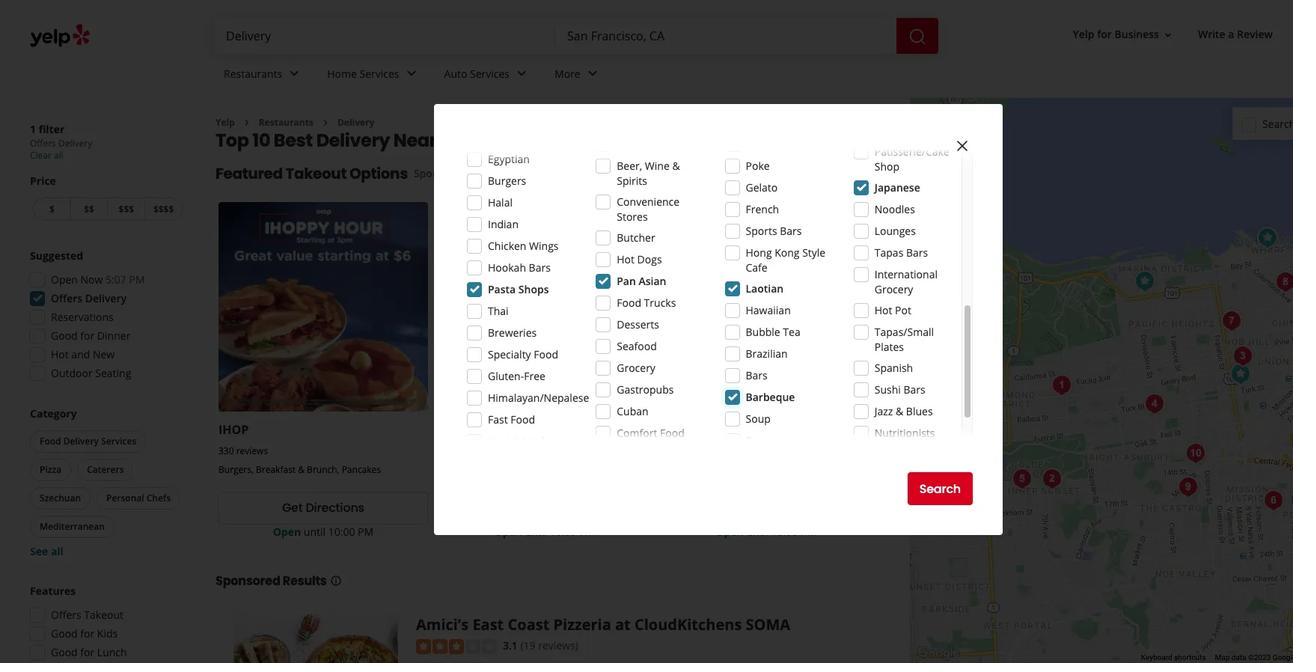 Task type: vqa. For each thing, say whether or not it's contained in the screenshot.
the Laotian
yes



Task type: describe. For each thing, give the bounding box(es) containing it.
2 10:00 from the left
[[550, 525, 577, 539]]

directions
[[306, 499, 365, 517]]

food down pan
[[617, 296, 642, 310]]

3.1 (19 reviews)
[[503, 638, 579, 653]]

brazilian
[[746, 347, 788, 361]]

chicken for chicken wings
[[488, 239, 527, 253]]

$$$
[[119, 203, 134, 216]]

sponsored for sponsored
[[414, 167, 468, 181]]

ihop image
[[1253, 223, 1283, 253]]

international grocery
[[875, 267, 938, 296]]

saucy asian image
[[1174, 472, 1204, 502]]

shop for chicken shop
[[787, 137, 812, 151]]

trucks
[[644, 296, 676, 310]]

convenience stores
[[617, 195, 680, 224]]

2 until from the left
[[525, 525, 547, 539]]

pasta shops
[[488, 282, 549, 296]]

24 chevron down v2 image for home services
[[402, 65, 420, 83]]

bars for tapas bars
[[907, 246, 929, 260]]

lunch
[[97, 645, 127, 660]]

16 chevron right v2 image
[[241, 117, 253, 129]]

24 chevron down v2 image for restaurants
[[285, 65, 303, 83]]

search inside button
[[920, 480, 961, 498]]

2 horizontal spatial &
[[896, 404, 904, 419]]

burgers,
[[219, 464, 254, 476]]

personal chefs button
[[97, 487, 180, 510]]

spirits
[[617, 174, 648, 188]]

shop for patisserie/cake shop
[[875, 159, 900, 174]]

food inside food delivery services button
[[40, 435, 61, 448]]

food for fast food
[[511, 413, 535, 427]]

chicken for chicken shop
[[746, 137, 785, 151]]

beer, wine & spirits
[[617, 159, 680, 188]]

outdoor
[[51, 366, 93, 380]]

for for kids
[[80, 627, 95, 641]]

chang's kitchen image
[[1007, 464, 1037, 494]]

24 chevron down v2 image
[[584, 65, 602, 83]]

tapas/small plates
[[875, 325, 934, 354]]

fast
[[488, 413, 508, 427]]

pm inside taco bell open until 10:00 pm
[[801, 525, 817, 539]]

kong
[[775, 246, 800, 260]]

pancakes
[[342, 464, 381, 476]]

ihop 330 reviews burgers, breakfast & brunch, pancakes
[[219, 422, 381, 476]]

food trucks
[[617, 296, 676, 310]]

savor image
[[1037, 464, 1067, 494]]

kids
[[97, 627, 118, 641]]

food for comfort food
[[660, 426, 685, 440]]

0 vertical spatial coast
[[513, 422, 547, 438]]

business categories element
[[212, 54, 1294, 97]]

health
[[488, 434, 520, 448]]

dumpling baby china bistro image
[[1047, 370, 1077, 400]]

1 vertical spatial soma
[[746, 614, 791, 635]]

near
[[394, 128, 437, 153]]

review
[[1238, 27, 1274, 42]]

taco bell link
[[662, 422, 715, 438]]

business
[[1115, 27, 1160, 42]]

caterers button
[[77, 459, 134, 481]]

hot for hot and new
[[51, 347, 69, 362]]

food delivery services
[[40, 435, 136, 448]]

get directions link
[[219, 492, 428, 525]]

now
[[81, 273, 103, 287]]

pasta
[[488, 282, 516, 296]]

delivery down open now 5:07 pm
[[85, 291, 127, 305]]

clear all link
[[30, 149, 63, 162]]

clear
[[30, 149, 52, 162]]

pizza button
[[30, 459, 71, 481]]

all inside 1 filter offers delivery clear all
[[54, 149, 63, 162]]

pan
[[617, 274, 636, 288]]

kung food image
[[1140, 389, 1170, 419]]

0 horizontal spatial grocery
[[617, 361, 656, 375]]

open now 5:07 pm
[[51, 273, 145, 287]]

yelp for business button
[[1067, 21, 1181, 48]]

free
[[524, 369, 546, 383]]

thai
[[488, 304, 509, 318]]

map
[[1216, 654, 1230, 662]]

breakfast
[[256, 464, 296, 476]]

taco bell image
[[1226, 359, 1256, 389]]

himalayan/nepalese
[[488, 391, 589, 405]]

best
[[274, 128, 313, 153]]

chefs
[[147, 492, 171, 505]]

chicken shop
[[746, 137, 812, 151]]

home
[[327, 66, 357, 81]]

sponsored for sponsored results
[[216, 572, 280, 590]]

sports bars
[[746, 224, 802, 238]]

pm inside group
[[129, 273, 145, 287]]

good for good for lunch
[[51, 645, 78, 660]]

more link
[[543, 54, 614, 97]]

$$ button
[[70, 198, 107, 221]]

hot dogs
[[617, 252, 662, 267]]

more
[[555, 66, 581, 81]]

24 chevron down v2 image for auto services
[[513, 65, 531, 83]]

stores
[[617, 210, 648, 224]]

1 horizontal spatial 16 info v2 image
[[471, 168, 483, 180]]

group containing category
[[27, 407, 186, 559]]

tapas
[[875, 246, 904, 260]]

16 chevron down v2 image
[[1163, 29, 1175, 41]]

write a review link
[[1193, 21, 1280, 48]]

(19
[[521, 638, 536, 653]]

user actions element
[[1061, 21, 1294, 51]]

food for specialty food
[[534, 347, 559, 362]]

brunch,
[[307, 464, 340, 476]]

offers for offers takeout
[[51, 608, 81, 622]]

breweries
[[488, 326, 537, 340]]

search image
[[909, 27, 927, 45]]

0 vertical spatial search
[[1263, 116, 1294, 131]]

group containing suggested
[[25, 249, 186, 386]]

& inside beer, wine & spirits
[[673, 159, 680, 173]]

home services link
[[315, 54, 432, 97]]

hot for hot dogs
[[617, 252, 635, 267]]

good for dinner
[[51, 329, 131, 343]]

0 vertical spatial amici's east coast pizzeria at cloudkitchens soma link
[[440, 422, 740, 438]]

offers delivery
[[51, 291, 127, 305]]

map data ©2023 google
[[1216, 654, 1294, 662]]

taco
[[662, 422, 689, 438]]

1 vertical spatial east
[[473, 614, 504, 635]]

for for lunch
[[80, 645, 95, 660]]

hot pot
[[875, 303, 912, 317]]

services inside button
[[101, 435, 136, 448]]

wings
[[529, 239, 559, 253]]

auto services
[[444, 66, 510, 81]]

jazz
[[875, 404, 893, 419]]

yelp for business
[[1073, 27, 1160, 42]]

reviews
[[236, 445, 268, 458]]

delivery right 16 chevron right v2 icon
[[338, 116, 375, 129]]

sushi bars
[[875, 383, 926, 397]]

california
[[574, 128, 663, 153]]

specialty food
[[488, 347, 559, 362]]

2 open until 10:00 pm from the left
[[495, 525, 595, 539]]

$$$$ button
[[145, 198, 183, 221]]

keyboard
[[1142, 654, 1173, 662]]

1 vertical spatial at
[[615, 614, 631, 635]]

personal
[[106, 492, 144, 505]]

good for good for kids
[[51, 627, 78, 641]]

amici's east coast pizzeria at cloudkitchens soma for topmost amici's east coast pizzeria at cloudkitchens soma link
[[440, 422, 740, 438]]



Task type: locate. For each thing, give the bounding box(es) containing it.
0 vertical spatial amici's east coast pizzeria at cloudkitchens soma
[[440, 422, 740, 438]]

specialty
[[488, 347, 531, 362]]

hot
[[617, 252, 635, 267], [875, 303, 893, 317], [51, 347, 69, 362]]

$
[[49, 203, 55, 216]]

24 chevron down v2 image
[[285, 65, 303, 83], [402, 65, 420, 83], [513, 65, 531, 83]]

2 vertical spatial group
[[25, 584, 186, 663]]

1 horizontal spatial grocery
[[875, 282, 914, 296]]

for up hot and new
[[80, 329, 95, 343]]

0 vertical spatial amici's
[[440, 422, 482, 438]]

grocery inside international grocery
[[875, 282, 914, 296]]

amici's up 3.1 star rating image
[[416, 614, 469, 635]]

featured
[[216, 164, 283, 184]]

cuban
[[617, 404, 649, 419]]

0 horizontal spatial at
[[599, 422, 612, 438]]

1 vertical spatial search
[[920, 480, 961, 498]]

1 horizontal spatial services
[[360, 66, 399, 81]]

1 vertical spatial good
[[51, 627, 78, 641]]

0 horizontal spatial services
[[101, 435, 136, 448]]

0 horizontal spatial soma
[[704, 422, 740, 438]]

& left brunch, at the bottom left
[[298, 464, 305, 476]]

0 vertical spatial restaurants
[[224, 66, 282, 81]]

0 horizontal spatial takeout
[[84, 608, 124, 622]]

yelp left business
[[1073, 27, 1095, 42]]

pizza
[[40, 463, 62, 476]]

lounges
[[875, 224, 916, 238]]

1 vertical spatial group
[[27, 407, 186, 559]]

hot left and
[[51, 347, 69, 362]]

0 horizontal spatial sponsored
[[216, 572, 280, 590]]

hong
[[746, 246, 772, 260]]

takeout
[[286, 164, 347, 184], [84, 608, 124, 622]]

amici's left fast
[[440, 422, 482, 438]]

1 vertical spatial amici's
[[416, 614, 469, 635]]

1 horizontal spatial soma
[[746, 614, 791, 635]]

services for home services
[[360, 66, 399, 81]]

2 vertical spatial good
[[51, 645, 78, 660]]

plates
[[875, 340, 904, 354]]

food up health markets
[[511, 413, 535, 427]]

1 vertical spatial 16 info v2 image
[[330, 575, 342, 587]]

east left "markets"
[[485, 422, 510, 438]]

offers takeout
[[51, 608, 124, 622]]

1 vertical spatial amici's east coast pizzeria at cloudkitchens soma
[[416, 614, 791, 635]]

takeout for offers
[[84, 608, 124, 622]]

bars for sushi bars
[[904, 383, 926, 397]]

shops
[[519, 282, 549, 296]]

0 vertical spatial chicken
[[746, 137, 785, 151]]

food down category
[[40, 435, 61, 448]]

0 horizontal spatial shop
[[787, 137, 812, 151]]

bubble
[[746, 325, 781, 339]]

5:07
[[106, 273, 126, 287]]

2 horizontal spatial 24 chevron down v2 image
[[513, 65, 531, 83]]

a
[[1229, 27, 1235, 42]]

delivery
[[338, 116, 375, 129], [316, 128, 390, 153], [58, 137, 92, 150], [85, 291, 127, 305], [63, 435, 99, 448]]

house of thai image
[[1228, 341, 1258, 371]]

good for good for dinner
[[51, 329, 78, 343]]

16 info v2 image right results
[[330, 575, 342, 587]]

1 horizontal spatial takeout
[[286, 164, 347, 184]]

sf hole in the wall pizza image
[[1130, 266, 1160, 296]]

health markets
[[488, 434, 563, 448]]

filter
[[39, 122, 65, 136]]

see
[[30, 544, 48, 559]]

amici's for amici's east coast pizzeria at cloudkitchens soma link to the bottom
[[416, 614, 469, 635]]

good for kids
[[51, 627, 118, 641]]

amici's east coast pizzeria at cloudkitchens soma link
[[440, 422, 740, 438], [416, 614, 791, 635]]

1 vertical spatial yelp
[[216, 116, 235, 129]]

shop inside patisserie/cake shop
[[875, 159, 900, 174]]

pizzeria down himalayan/nepalese
[[550, 422, 596, 438]]

1 horizontal spatial search
[[1263, 116, 1294, 131]]

pizzeria up reviews)
[[554, 614, 612, 635]]

japanese
[[875, 180, 921, 195]]

amici's east coast pizzeria at cloudkitchens soma down the cuban
[[440, 422, 740, 438]]

1 filter offers delivery clear all
[[30, 122, 92, 162]]

offers for offers delivery
[[51, 291, 82, 305]]

0 horizontal spatial until
[[304, 525, 326, 539]]

chicken wings
[[488, 239, 559, 253]]

sponsored left results
[[216, 572, 280, 590]]

1 horizontal spatial chicken
[[746, 137, 785, 151]]

1 horizontal spatial shop
[[875, 159, 900, 174]]

bars down brazilian
[[746, 368, 768, 383]]

0 vertical spatial restaurants link
[[212, 54, 315, 97]]

for
[[1098, 27, 1112, 42], [80, 329, 95, 343], [80, 627, 95, 641], [80, 645, 95, 660]]

amici's east coast pizzeria at cloudkitchens soma link up reviews)
[[416, 614, 791, 635]]

for down good for kids
[[80, 645, 95, 660]]

16 info v2 image left burgers
[[471, 168, 483, 180]]

bars up kong
[[780, 224, 802, 238]]

1 horizontal spatial at
[[615, 614, 631, 635]]

hot up pan
[[617, 252, 635, 267]]

0 vertical spatial at
[[599, 422, 612, 438]]

east up 3.1
[[473, 614, 504, 635]]

grocery down seafood
[[617, 361, 656, 375]]

takeout for featured
[[286, 164, 347, 184]]

sponsored results
[[216, 572, 327, 590]]

amici's for topmost amici's east coast pizzeria at cloudkitchens soma link
[[440, 422, 482, 438]]

farmhouse kitchen thai cuisine image
[[1259, 486, 1289, 515]]

francisco,
[[478, 128, 571, 153]]

coast down himalayan/nepalese
[[513, 422, 547, 438]]

2 24 chevron down v2 image from the left
[[402, 65, 420, 83]]

delivery up the options
[[316, 128, 390, 153]]

0 horizontal spatial chicken
[[488, 239, 527, 253]]

1 horizontal spatial open until 10:00 pm
[[495, 525, 595, 539]]

tea
[[783, 325, 801, 339]]

offers inside 1 filter offers delivery clear all
[[30, 137, 56, 150]]

map region
[[802, 0, 1294, 663]]

1 horizontal spatial 10:00
[[550, 525, 577, 539]]

amici's east coast pizzeria at cloudkitchens soma for amici's east coast pizzeria at cloudkitchens soma link to the bottom
[[416, 614, 791, 635]]

hot for hot pot
[[875, 303, 893, 317]]

korean soul chicken image
[[1217, 306, 1247, 336]]

1 vertical spatial hot
[[875, 303, 893, 317]]

dogs
[[638, 252, 662, 267]]

restaurants
[[224, 66, 282, 81], [259, 116, 314, 129]]

0 horizontal spatial hot
[[51, 347, 69, 362]]

restaurants link
[[212, 54, 315, 97], [259, 116, 314, 129]]

1 24 chevron down v2 image from the left
[[285, 65, 303, 83]]

0 vertical spatial east
[[485, 422, 510, 438]]

3 24 chevron down v2 image from the left
[[513, 65, 531, 83]]

16 info v2 image
[[471, 168, 483, 180], [330, 575, 342, 587]]

3 until from the left
[[747, 525, 769, 539]]

bubble tea
[[746, 325, 801, 339]]

and
[[71, 347, 90, 362]]

services right auto
[[470, 66, 510, 81]]

0 vertical spatial cloudkitchens
[[615, 422, 701, 438]]

food left "bell"
[[660, 426, 685, 440]]

chubby noodle image
[[1271, 267, 1294, 297]]

all right see
[[51, 544, 64, 559]]

0 vertical spatial soma
[[704, 422, 740, 438]]

google
[[1273, 654, 1294, 662]]

for down offers takeout
[[80, 627, 95, 641]]

delivery inside button
[[63, 435, 99, 448]]

0 vertical spatial pizzeria
[[550, 422, 596, 438]]

1 open until 10:00 pm from the left
[[273, 525, 374, 539]]

takeout down best
[[286, 164, 347, 184]]

0 vertical spatial takeout
[[286, 164, 347, 184]]

1 vertical spatial amici's east coast pizzeria at cloudkitchens soma link
[[416, 614, 791, 635]]

0 horizontal spatial yelp
[[216, 116, 235, 129]]

takeout inside group
[[84, 608, 124, 622]]

gluten-free
[[488, 369, 546, 383]]

offers up good for kids
[[51, 608, 81, 622]]

24 chevron down v2 image inside home services 'link'
[[402, 65, 420, 83]]

delivery inside 1 filter offers delivery clear all
[[58, 137, 92, 150]]

10:00 inside taco bell open until 10:00 pm
[[771, 525, 798, 539]]

grocery down international on the right of page
[[875, 282, 914, 296]]

0 vertical spatial sponsored
[[414, 167, 468, 181]]

auto
[[444, 66, 467, 81]]

1 horizontal spatial yelp
[[1073, 27, 1095, 42]]

24 chevron down v2 image left home
[[285, 65, 303, 83]]

1 vertical spatial all
[[51, 544, 64, 559]]

good down offers takeout
[[51, 627, 78, 641]]

seafood
[[617, 339, 657, 353]]

chicken up hookah
[[488, 239, 527, 253]]

for for business
[[1098, 27, 1112, 42]]

0 vertical spatial offers
[[30, 137, 56, 150]]

1
[[30, 122, 36, 136]]

chicken
[[746, 137, 785, 151], [488, 239, 527, 253]]

0 vertical spatial grocery
[[875, 282, 914, 296]]

2 good from the top
[[51, 627, 78, 641]]

price group
[[30, 174, 186, 224]]

at
[[599, 422, 612, 438], [615, 614, 631, 635]]

amici's east coast pizzeria at cloudkitchens soma
[[440, 422, 740, 438], [416, 614, 791, 635]]

hot inside group
[[51, 347, 69, 362]]

results
[[283, 572, 327, 590]]

0 horizontal spatial 10:00
[[328, 525, 355, 539]]

1 until from the left
[[304, 525, 326, 539]]

0 vertical spatial yelp
[[1073, 27, 1095, 42]]

services right home
[[360, 66, 399, 81]]

1 10:00 from the left
[[328, 525, 355, 539]]

hong kong style cafe
[[746, 246, 826, 275]]

1 good from the top
[[51, 329, 78, 343]]

chicken up poke
[[746, 137, 785, 151]]

new
[[93, 347, 115, 362]]

comfort food
[[617, 426, 685, 440]]

coast up the "(19"
[[508, 614, 550, 635]]

restaurants right 16 chevron right v2 image
[[259, 116, 314, 129]]

0 horizontal spatial open until 10:00 pm
[[273, 525, 374, 539]]

1 horizontal spatial hot
[[617, 252, 635, 267]]

0 vertical spatial shop
[[787, 137, 812, 151]]

1 horizontal spatial &
[[673, 159, 680, 173]]

10:00
[[328, 525, 355, 539], [550, 525, 577, 539], [771, 525, 798, 539]]

cloudkitchens
[[615, 422, 701, 438], [635, 614, 742, 635]]

price
[[30, 174, 56, 188]]

group containing features
[[25, 584, 186, 663]]

24 chevron down v2 image inside auto services link
[[513, 65, 531, 83]]

2 vertical spatial offers
[[51, 608, 81, 622]]

for inside button
[[1098, 27, 1112, 42]]

food delivery services button
[[30, 431, 146, 453]]

2 vertical spatial &
[[298, 464, 305, 476]]

for left business
[[1098, 27, 1112, 42]]

bars up blues
[[904, 383, 926, 397]]

0 vertical spatial 16 info v2 image
[[471, 168, 483, 180]]

delivery down the filter
[[58, 137, 92, 150]]

butcher
[[617, 231, 656, 245]]

all right the clear
[[54, 149, 63, 162]]

restaurants link up 16 chevron right v2 image
[[212, 54, 315, 97]]

features
[[30, 584, 76, 598]]

1 vertical spatial restaurants
[[259, 116, 314, 129]]

french
[[746, 202, 780, 216]]

see all
[[30, 544, 64, 559]]

1 vertical spatial grocery
[[617, 361, 656, 375]]

2 horizontal spatial hot
[[875, 303, 893, 317]]

good down good for kids
[[51, 645, 78, 660]]

yelp for yelp for business
[[1073, 27, 1095, 42]]

category
[[30, 407, 77, 421]]

yelp link
[[216, 116, 235, 129]]

24 chevron down v2 image left auto
[[402, 65, 420, 83]]

auto services link
[[432, 54, 543, 97]]

convenience
[[617, 195, 680, 209]]

2 horizontal spatial 10:00
[[771, 525, 798, 539]]

1 vertical spatial restaurants link
[[259, 116, 314, 129]]

all inside group
[[51, 544, 64, 559]]

1 vertical spatial sponsored
[[216, 572, 280, 590]]

3 good from the top
[[51, 645, 78, 660]]

open inside taco bell open until 10:00 pm
[[716, 525, 744, 539]]

data
[[1232, 654, 1247, 662]]

1 vertical spatial offers
[[51, 291, 82, 305]]

bars up international on the right of page
[[907, 246, 929, 260]]

bars for hookah bars
[[529, 261, 551, 275]]

comfort
[[617, 426, 658, 440]]

services up caterers
[[101, 435, 136, 448]]

write a review
[[1199, 27, 1274, 42]]

$$
[[84, 203, 94, 216]]

good up and
[[51, 329, 78, 343]]

2 horizontal spatial services
[[470, 66, 510, 81]]

yelp for yelp link
[[216, 116, 235, 129]]

until inside taco bell open until 10:00 pm
[[747, 525, 769, 539]]

$ button
[[33, 198, 70, 221]]

indian
[[488, 217, 519, 231]]

bars down wings
[[529, 261, 551, 275]]

bell
[[692, 422, 715, 438]]

0 vertical spatial all
[[54, 149, 63, 162]]

beit rima image
[[1181, 438, 1211, 468]]

food up "free"
[[534, 347, 559, 362]]

services for auto services
[[470, 66, 510, 81]]

top
[[216, 128, 249, 153]]

all
[[54, 149, 63, 162], [51, 544, 64, 559]]

restaurants up 16 chevron right v2 image
[[224, 66, 282, 81]]

3.1 star rating image
[[416, 639, 497, 654]]

0 horizontal spatial 24 chevron down v2 image
[[285, 65, 303, 83]]

desserts
[[617, 317, 660, 332]]

home services
[[327, 66, 399, 81]]

1 vertical spatial chicken
[[488, 239, 527, 253]]

2 horizontal spatial until
[[747, 525, 769, 539]]

0 horizontal spatial 16 info v2 image
[[330, 575, 342, 587]]

search dialog
[[0, 0, 1294, 663]]

1 vertical spatial takeout
[[84, 608, 124, 622]]

restaurants link right 16 chevron right v2 image
[[259, 116, 314, 129]]

1 horizontal spatial until
[[525, 525, 547, 539]]

0 vertical spatial good
[[51, 329, 78, 343]]

write
[[1199, 27, 1226, 42]]

close image
[[954, 137, 972, 155]]

& inside ihop 330 reviews burgers, breakfast & brunch, pancakes
[[298, 464, 305, 476]]

& right wine
[[673, 159, 680, 173]]

1 vertical spatial shop
[[875, 159, 900, 174]]

0 horizontal spatial search
[[920, 480, 961, 498]]

keyboard shortcuts
[[1142, 654, 1207, 662]]

group
[[25, 249, 186, 386], [27, 407, 186, 559], [25, 584, 186, 663]]

get directions
[[282, 499, 365, 517]]

sponsored
[[414, 167, 468, 181], [216, 572, 280, 590]]

delivery up caterers
[[63, 435, 99, 448]]

sponsored down the top 10 best delivery near san francisco, california
[[414, 167, 468, 181]]

takeout up kids
[[84, 608, 124, 622]]

1 vertical spatial coast
[[508, 614, 550, 635]]

0 vertical spatial group
[[25, 249, 186, 386]]

top 10 best delivery near san francisco, california
[[216, 128, 663, 153]]

0 vertical spatial hot
[[617, 252, 635, 267]]

amici's east coast pizzeria at cloudkitchens soma link down the cuban
[[440, 422, 740, 438]]

24 chevron down v2 image right auto services
[[513, 65, 531, 83]]

halal
[[488, 195, 513, 210]]

google image
[[914, 644, 964, 663]]

1 vertical spatial &
[[896, 404, 904, 419]]

1 vertical spatial pizzeria
[[554, 614, 612, 635]]

1 horizontal spatial sponsored
[[414, 167, 468, 181]]

16 chevron right v2 image
[[320, 117, 332, 129]]

None search field
[[214, 18, 942, 54]]

offers down the filter
[[30, 137, 56, 150]]

& right jazz
[[896, 404, 904, 419]]

1 horizontal spatial 24 chevron down v2 image
[[402, 65, 420, 83]]

amici's east coast pizzeria at cloudkitchens soma up reviews)
[[416, 614, 791, 635]]

yelp left 16 chevron right v2 image
[[216, 116, 235, 129]]

yelp inside button
[[1073, 27, 1095, 42]]

offers up reservations
[[51, 291, 82, 305]]

0 vertical spatial &
[[673, 159, 680, 173]]

hot left pot at right top
[[875, 303, 893, 317]]

0 horizontal spatial &
[[298, 464, 305, 476]]

hookah
[[488, 261, 526, 275]]

see all button
[[30, 544, 64, 559]]

2 vertical spatial hot
[[51, 347, 69, 362]]

restaurants inside business categories element
[[224, 66, 282, 81]]

3 10:00 from the left
[[771, 525, 798, 539]]

bars for sports bars
[[780, 224, 802, 238]]

gastropubs
[[617, 383, 674, 397]]

services inside 'link'
[[360, 66, 399, 81]]

1 vertical spatial cloudkitchens
[[635, 614, 742, 635]]

for for dinner
[[80, 329, 95, 343]]



